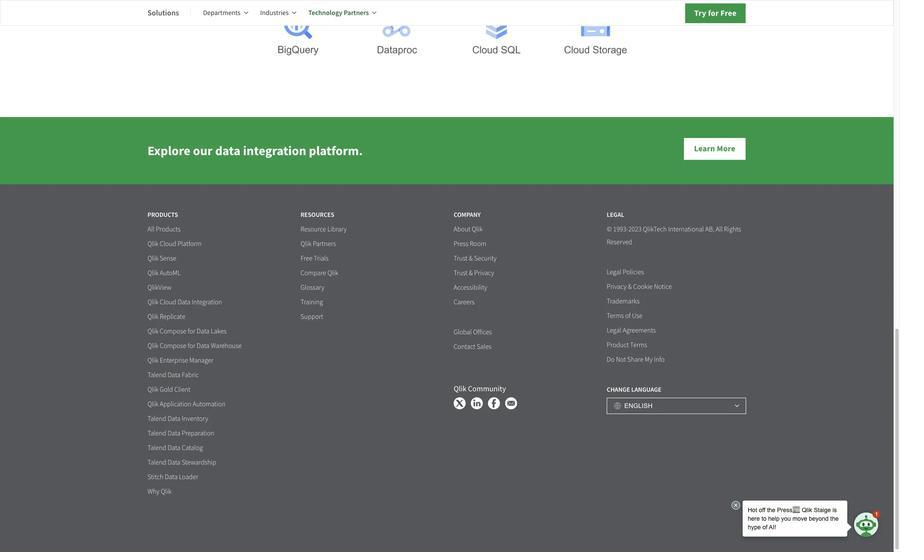 Task type: vqa. For each thing, say whether or not it's contained in the screenshot.
Product
yes



Task type: locate. For each thing, give the bounding box(es) containing it.
free trials
[[301, 255, 329, 263]]

1 horizontal spatial terms
[[631, 341, 648, 350]]

replicate
[[160, 313, 185, 322]]

2 all from the left
[[716, 225, 723, 234]]

1 vertical spatial free
[[301, 255, 313, 263]]

accessibility link
[[454, 284, 488, 293]]

2 trust from the top
[[454, 269, 468, 278]]

contact sales
[[454, 343, 492, 352]]

contact sales link
[[454, 343, 492, 352]]

press
[[454, 240, 469, 249]]

1 vertical spatial compose
[[160, 342, 187, 351]]

2023
[[629, 225, 642, 234]]

legal left "policies"
[[607, 268, 622, 277]]

qlik left sense
[[148, 255, 159, 263]]

talend data fabric link
[[148, 371, 199, 380]]

qlik for qlik gold client
[[148, 386, 159, 395]]

1 vertical spatial cloud
[[160, 298, 176, 307]]

0 vertical spatial partners
[[344, 8, 369, 17]]

legal up product
[[607, 327, 622, 335]]

terms down agreements
[[631, 341, 648, 350]]

1 legal from the top
[[607, 211, 625, 219]]

qlik up qlik sense
[[148, 240, 159, 249]]

rights
[[725, 225, 742, 234]]

1 vertical spatial partners
[[313, 240, 336, 249]]

talend data stewardship link
[[148, 459, 216, 468]]

warehouse
[[211, 342, 242, 351]]

& down press room link
[[469, 255, 473, 263]]

2 compose from the top
[[160, 342, 187, 351]]

qlik partners link
[[301, 240, 336, 249]]

talend
[[148, 371, 166, 380], [148, 415, 166, 424], [148, 430, 166, 438], [148, 444, 166, 453], [148, 459, 166, 468]]

talend inside talend data fabric link
[[148, 371, 166, 380]]

terms
[[607, 312, 624, 321], [631, 341, 648, 350]]

data down talend data catalog link
[[168, 459, 181, 468]]

qlik left enterprise
[[148, 357, 159, 365]]

careers
[[454, 298, 475, 307]]

legal
[[607, 211, 625, 219], [607, 268, 622, 277], [607, 327, 622, 335]]

company
[[454, 211, 481, 219]]

reserved
[[607, 238, 633, 247]]

qlik left gold
[[148, 386, 159, 395]]

qlik up qlik enterprise manager
[[148, 342, 159, 351]]

all up qlik cloud platform
[[148, 225, 155, 234]]

for down qlik compose for data lakes link
[[188, 342, 195, 351]]

all inside all products link
[[148, 225, 155, 234]]

2 vertical spatial &
[[629, 283, 633, 292]]

1 cloud from the top
[[160, 240, 176, 249]]

talend data fabric
[[148, 371, 199, 380]]

1 vertical spatial trust
[[454, 269, 468, 278]]

try
[[695, 8, 707, 18]]

0 horizontal spatial partners
[[313, 240, 336, 249]]

partners for qlik partners
[[313, 240, 336, 249]]

cloud up qlik replicate at the bottom left of the page
[[160, 298, 176, 307]]

1 trust from the top
[[454, 255, 468, 263]]

talend up gold
[[148, 371, 166, 380]]

0 vertical spatial free
[[721, 8, 737, 18]]

data for loader
[[165, 474, 178, 482]]

2 vertical spatial legal
[[607, 327, 622, 335]]

cloud up sense
[[160, 240, 176, 249]]

talend data catalog link
[[148, 444, 203, 453]]

0 vertical spatial cloud
[[160, 240, 176, 249]]

press room
[[454, 240, 487, 249]]

security
[[475, 255, 497, 263]]

free left trials
[[301, 255, 313, 263]]

1 all from the left
[[148, 225, 155, 234]]

1 vertical spatial for
[[188, 328, 195, 336]]

global offices link
[[454, 328, 492, 337]]

data inside "link"
[[165, 474, 178, 482]]

terms left of
[[607, 312, 624, 321]]

qlik cloud platform
[[148, 240, 202, 249]]

qlik down trials
[[328, 269, 339, 278]]

©
[[607, 225, 612, 234]]

0 vertical spatial legal
[[607, 211, 625, 219]]

qlik left community
[[454, 385, 467, 395]]

partners down resource library link
[[313, 240, 336, 249]]

qlik
[[472, 225, 483, 234], [148, 240, 159, 249], [301, 240, 312, 249], [148, 255, 159, 263], [148, 269, 159, 278], [328, 269, 339, 278], [148, 298, 159, 307], [148, 313, 159, 322], [148, 328, 159, 336], [148, 342, 159, 351], [148, 357, 159, 365], [454, 385, 467, 395], [148, 386, 159, 395], [148, 401, 159, 409], [161, 488, 172, 497]]

qlik down qlik replicate link
[[148, 328, 159, 336]]

legal for legal
[[607, 211, 625, 219]]

stitch
[[148, 474, 164, 482]]

3 talend from the top
[[148, 430, 166, 438]]

qlik right why on the left bottom
[[161, 488, 172, 497]]

& left "cookie"
[[629, 283, 633, 292]]

application
[[160, 401, 192, 409]]

5 talend from the top
[[148, 459, 166, 468]]

for up qlik compose for data warehouse
[[188, 328, 195, 336]]

data up replicate on the bottom left
[[178, 298, 191, 307]]

qlik for qlik automl
[[148, 269, 159, 278]]

do not share my info link
[[607, 356, 665, 365]]

data for inventory
[[168, 415, 181, 424]]

why
[[148, 488, 160, 497]]

learn
[[695, 143, 716, 154]]

data down application
[[168, 415, 181, 424]]

english button
[[607, 398, 747, 415]]

&
[[469, 255, 473, 263], [469, 269, 473, 278], [629, 283, 633, 292]]

why qlik
[[148, 488, 172, 497]]

1 talend from the top
[[148, 371, 166, 380]]

qlik for qlik enterprise manager
[[148, 357, 159, 365]]

3 legal from the top
[[607, 327, 622, 335]]

0 vertical spatial terms
[[607, 312, 624, 321]]

1 vertical spatial legal
[[607, 268, 622, 277]]

privacy down security
[[475, 269, 495, 278]]

1 vertical spatial terms
[[631, 341, 648, 350]]

talend inside talend data catalog link
[[148, 444, 166, 453]]

global
[[454, 328, 472, 337]]

contact
[[454, 343, 476, 352]]

all products
[[148, 225, 181, 234]]

1 vertical spatial &
[[469, 269, 473, 278]]

2 cloud from the top
[[160, 298, 176, 307]]

2 legal from the top
[[607, 268, 622, 277]]

platform
[[178, 240, 202, 249]]

library
[[328, 225, 347, 234]]

technology
[[309, 8, 343, 17]]

data up talend data catalog
[[168, 430, 181, 438]]

1 horizontal spatial privacy
[[607, 283, 627, 292]]

talend inside talend data stewardship link
[[148, 459, 166, 468]]

compose up enterprise
[[160, 342, 187, 351]]

& up the accessibility
[[469, 269, 473, 278]]

for right try
[[709, 8, 720, 18]]

talend for talend data catalog
[[148, 444, 166, 453]]

0 vertical spatial &
[[469, 255, 473, 263]]

qlik automl link
[[148, 269, 181, 278]]

0 horizontal spatial all
[[148, 225, 155, 234]]

data
[[215, 142, 241, 160]]

privacy up trademarks
[[607, 283, 627, 292]]

1 compose from the top
[[160, 328, 187, 336]]

data right stitch at the left bottom of the page
[[165, 474, 178, 482]]

privacy & cookie notice link
[[607, 283, 673, 292]]

products up all products
[[148, 211, 178, 219]]

talend for talend data stewardship
[[148, 459, 166, 468]]

talend for talend data inventory
[[148, 415, 166, 424]]

partners inside solutions menu bar
[[344, 8, 369, 17]]

terms of use
[[607, 312, 643, 321]]

qlik community
[[454, 385, 506, 395]]

qlik up qlikview
[[148, 269, 159, 278]]

trust & security link
[[454, 255, 497, 264]]

accessibility
[[454, 284, 488, 292]]

talend for talend data preparation
[[148, 430, 166, 438]]

global offices
[[454, 328, 492, 337]]

legal agreements link
[[607, 327, 656, 336]]

resource library
[[301, 225, 347, 234]]

data for stewardship
[[168, 459, 181, 468]]

data down talend data preparation link
[[168, 444, 181, 453]]

trust up the accessibility
[[454, 269, 468, 278]]

trust for trust & privacy
[[454, 269, 468, 278]]

talend data inventory
[[148, 415, 208, 424]]

all right the ab,
[[716, 225, 723, 234]]

& for privacy
[[469, 269, 473, 278]]

manager
[[190, 357, 214, 365]]

0 horizontal spatial privacy
[[475, 269, 495, 278]]

talend inside talend data inventory link
[[148, 415, 166, 424]]

for for warehouse
[[188, 342, 195, 351]]

industries link
[[260, 3, 297, 23]]

1 horizontal spatial partners
[[344, 8, 369, 17]]

partners right technology
[[344, 8, 369, 17]]

sales
[[477, 343, 492, 352]]

cookie
[[634, 283, 653, 292]]

free right try
[[721, 8, 737, 18]]

offices
[[474, 328, 492, 337]]

trust down press
[[454, 255, 468, 263]]

talend up talend data catalog
[[148, 430, 166, 438]]

qlik down resource
[[301, 240, 312, 249]]

english
[[625, 403, 653, 410]]

talend inside talend data preparation link
[[148, 430, 166, 438]]

partners for technology partners
[[344, 8, 369, 17]]

terms of use link
[[607, 312, 643, 321]]

cloud dataproc logo image
[[365, 1, 430, 62]]

qlik for qlik community
[[454, 385, 467, 395]]

learn more link
[[684, 138, 747, 161]]

0 vertical spatial compose
[[160, 328, 187, 336]]

4 talend from the top
[[148, 444, 166, 453]]

2 talend from the top
[[148, 415, 166, 424]]

qlik for qlik replicate
[[148, 313, 159, 322]]

compare
[[301, 269, 326, 278]]

departments
[[203, 9, 241, 17]]

compose
[[160, 328, 187, 336], [160, 342, 187, 351]]

compose down replicate on the bottom left
[[160, 328, 187, 336]]

legal policies
[[607, 268, 645, 277]]

qlik up the room
[[472, 225, 483, 234]]

qlik down qlikview link
[[148, 298, 159, 307]]

terms inside "link"
[[631, 341, 648, 350]]

talend up stitch at the left bottom of the page
[[148, 459, 166, 468]]

talend data preparation
[[148, 430, 215, 438]]

legal up 1993-
[[607, 211, 625, 219]]

compare qlik link
[[301, 269, 339, 278]]

talend down talend data preparation link
[[148, 444, 166, 453]]

data for preparation
[[168, 430, 181, 438]]

qlik for qlik compose for data lakes
[[148, 328, 159, 336]]

qlik for qlik compose for data warehouse
[[148, 342, 159, 351]]

products up qlik cloud platform
[[156, 225, 181, 234]]

qlik down qlik gold client link
[[148, 401, 159, 409]]

& for cookie
[[629, 283, 633, 292]]

qlik cloud data integration link
[[148, 298, 222, 307]]

learn more
[[695, 143, 736, 154]]

data down enterprise
[[168, 371, 181, 380]]

qlik for qlik cloud platform
[[148, 240, 159, 249]]

2 vertical spatial for
[[188, 342, 195, 351]]

0 vertical spatial trust
[[454, 255, 468, 263]]

room
[[470, 240, 487, 249]]

1 horizontal spatial free
[[721, 8, 737, 18]]

press room link
[[454, 240, 487, 249]]

info
[[655, 356, 665, 365]]

1 horizontal spatial all
[[716, 225, 723, 234]]

qlik left replicate on the bottom left
[[148, 313, 159, 322]]

partners
[[344, 8, 369, 17], [313, 240, 336, 249]]

my
[[645, 356, 653, 365]]

qlik sense link
[[148, 255, 177, 264]]

qlik gold client
[[148, 386, 191, 395]]

trust for trust & security
[[454, 255, 468, 263]]

talend down application
[[148, 415, 166, 424]]

qlik application automation
[[148, 401, 226, 409]]

of
[[626, 312, 631, 321]]



Task type: describe. For each thing, give the bounding box(es) containing it.
resource
[[301, 225, 326, 234]]

qlik compose for data lakes link
[[148, 328, 227, 337]]

try for free
[[695, 8, 737, 18]]

inventory
[[182, 415, 208, 424]]

qlik application automation link
[[148, 401, 226, 410]]

qlikview
[[148, 284, 172, 292]]

language
[[632, 386, 662, 395]]

gold
[[160, 386, 173, 395]]

qlik community link
[[454, 385, 506, 395]]

0 horizontal spatial terms
[[607, 312, 624, 321]]

qlik for qlik partners
[[301, 240, 312, 249]]

share
[[628, 356, 644, 365]]

0 horizontal spatial free
[[301, 255, 313, 263]]

qlik partners
[[301, 240, 336, 249]]

legal for legal agreements
[[607, 327, 622, 335]]

all inside © 1993-2023 qliktech international ab, all rights reserved
[[716, 225, 723, 234]]

community
[[468, 385, 506, 395]]

legal policies link
[[607, 268, 645, 277]]

compare qlik
[[301, 269, 339, 278]]

technology partners link
[[309, 3, 377, 23]]

trust & privacy
[[454, 269, 495, 278]]

loader
[[179, 474, 198, 482]]

change
[[607, 386, 631, 395]]

platform.
[[309, 142, 363, 160]]

cloud for data
[[160, 298, 176, 307]]

data left lakes
[[197, 328, 210, 336]]

cloud for platform
[[160, 240, 176, 249]]

data for catalog
[[168, 444, 181, 453]]

automl
[[160, 269, 181, 278]]

about qlik
[[454, 225, 483, 234]]

do not share my info
[[607, 356, 665, 365]]

qlik for qlik application automation
[[148, 401, 159, 409]]

data up manager
[[197, 342, 210, 351]]

fabric
[[182, 371, 199, 380]]

resources
[[301, 211, 335, 219]]

policies
[[623, 268, 645, 277]]

glossary
[[301, 284, 325, 292]]

& for security
[[469, 255, 473, 263]]

privacy & cookie notice
[[607, 283, 673, 292]]

about qlik link
[[454, 225, 483, 234]]

qlik cloud platform link
[[148, 240, 202, 249]]

not
[[617, 356, 627, 365]]

qlik for qlik cloud data integration
[[148, 298, 159, 307]]

cloud sql logo image
[[465, 1, 529, 62]]

product
[[607, 341, 629, 350]]

agreements
[[623, 327, 656, 335]]

qlik automl
[[148, 269, 181, 278]]

legal agreements
[[607, 327, 656, 335]]

international
[[669, 225, 705, 234]]

trademarks link
[[607, 298, 640, 307]]

0 vertical spatial products
[[148, 211, 178, 219]]

data for fabric
[[168, 371, 181, 380]]

support link
[[301, 313, 324, 322]]

talend for talend data fabric
[[148, 371, 166, 380]]

client
[[174, 386, 191, 395]]

qlik compose for data warehouse link
[[148, 342, 242, 351]]

qlik enterprise manager link
[[148, 357, 214, 366]]

why qlik link
[[148, 488, 172, 497]]

solutions menu bar
[[148, 3, 389, 23]]

ab,
[[706, 225, 715, 234]]

0 vertical spatial privacy
[[475, 269, 495, 278]]

support
[[301, 313, 324, 322]]

explore
[[148, 142, 191, 160]]

trust & security
[[454, 255, 497, 263]]

lakes
[[211, 328, 227, 336]]

1 vertical spatial products
[[156, 225, 181, 234]]

product terms link
[[607, 341, 648, 350]]

compose for qlik compose for data warehouse
[[160, 342, 187, 351]]

trust & privacy link
[[454, 269, 495, 278]]

legal for legal policies
[[607, 268, 622, 277]]

qlik for qlik sense
[[148, 255, 159, 263]]

talend data inventory link
[[148, 415, 208, 424]]

trademarks
[[607, 298, 640, 306]]

training link
[[301, 298, 323, 307]]

bigquery logo image
[[266, 1, 330, 62]]

qlik gold client link
[[148, 386, 191, 395]]

more
[[718, 143, 736, 154]]

enterprise
[[160, 357, 188, 365]]

for for lakes
[[188, 328, 195, 336]]

all products link
[[148, 225, 181, 234]]

0 vertical spatial for
[[709, 8, 720, 18]]

resource library link
[[301, 225, 347, 234]]

integration
[[192, 298, 222, 307]]

1 vertical spatial privacy
[[607, 283, 627, 292]]

training
[[301, 298, 323, 307]]

departments link
[[203, 3, 248, 23]]

compose for qlik compose for data lakes
[[160, 328, 187, 336]]

our
[[193, 142, 213, 160]]

1993-
[[614, 225, 629, 234]]

© 1993-2023 qliktech international ab, all rights reserved
[[607, 225, 742, 247]]

talend data preparation link
[[148, 430, 215, 439]]



